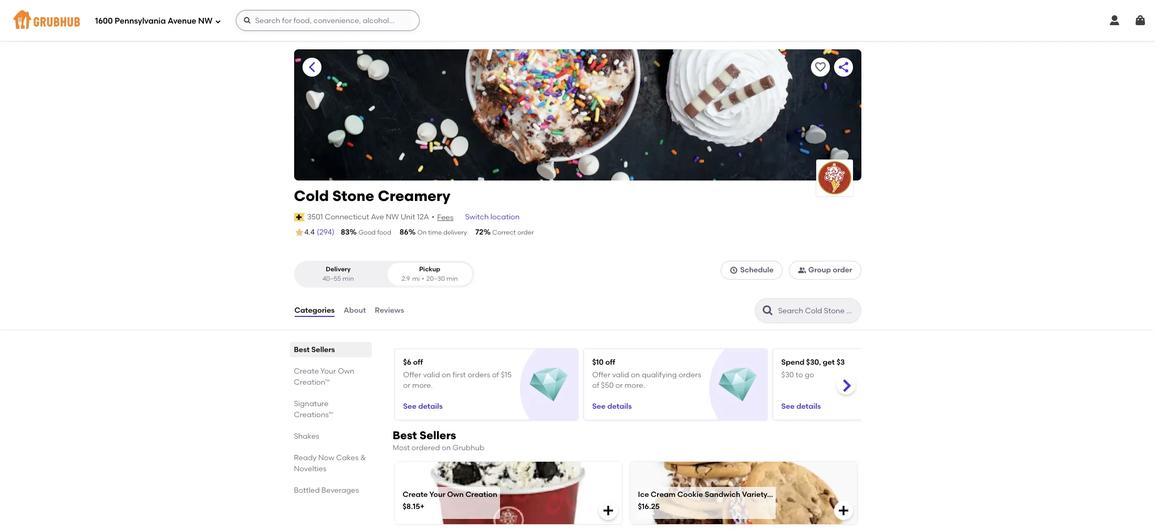 Task type: describe. For each thing, give the bounding box(es) containing it.
promo image for offer valid on qualifying orders of $50 or more.
[[719, 366, 757, 405]]

creation™
[[294, 378, 330, 387]]

delivery 40–55 min
[[323, 266, 354, 283]]

reviews
[[375, 306, 404, 315]]

correct
[[493, 229, 516, 237]]

pickup 2.9 mi • 20–30 min
[[402, 266, 458, 283]]

Search Cold Stone Creamery search field
[[778, 306, 858, 316]]

location
[[491, 213, 520, 222]]

sandwich
[[705, 491, 741, 500]]

ready now cakes & novelties
[[294, 454, 366, 474]]

$15
[[501, 371, 512, 380]]

beverages
[[322, 487, 359, 496]]

ice cream cookie sandwich variety... $16.25
[[638, 491, 774, 512]]

3501 connecticut ave nw unit 12a
[[307, 213, 429, 222]]

categories button
[[294, 292, 335, 330]]

creation
[[466, 491, 498, 500]]

$16.25
[[638, 503, 660, 512]]

fees button
[[437, 212, 454, 224]]

switch location
[[465, 213, 520, 222]]

grubhub
[[453, 444, 485, 453]]

spend $30, get $3 $30 to go
[[782, 359, 845, 380]]

get
[[823, 359, 835, 367]]

correct order
[[493, 229, 534, 237]]

nw for avenue
[[198, 16, 213, 26]]

12a
[[417, 213, 429, 222]]

group order button
[[789, 261, 862, 280]]

switch
[[465, 213, 489, 222]]

ready now cakes & novelties tab
[[294, 453, 368, 475]]

promo image for offer valid on first orders of $15 or more.
[[530, 366, 568, 405]]

• inside • fees
[[432, 213, 435, 222]]

sellers for best sellers
[[312, 346, 335, 355]]

more. for first
[[412, 382, 433, 391]]

off for $6 off
[[413, 359, 423, 367]]

see for offer valid on qualifying orders of $50 or more.
[[593, 402, 606, 411]]

$6 off offer valid on first orders of $15 or more.
[[403, 359, 512, 391]]

spend
[[782, 359, 805, 367]]

see details button for offer valid on first orders of $15 or more.
[[403, 398, 443, 417]]

nw for ave
[[386, 213, 399, 222]]

min inside pickup 2.9 mi • 20–30 min
[[447, 275, 458, 283]]

good food
[[359, 229, 392, 237]]

ordered
[[412, 444, 440, 453]]

create for create your own creation $8.15 +
[[403, 491, 428, 500]]

group order
[[809, 266, 853, 275]]

stone
[[333, 187, 375, 205]]

$10 off offer valid on qualifying orders of $50 or more.
[[593, 359, 702, 391]]

40–55
[[323, 275, 341, 283]]

own for creation
[[447, 491, 464, 500]]

order for group order
[[833, 266, 853, 275]]

schedule
[[741, 266, 774, 275]]

orders for first
[[468, 371, 491, 380]]

• inside pickup 2.9 mi • 20–30 min
[[422, 275, 425, 283]]

pickup
[[419, 266, 441, 273]]

best sellers most ordered on grubhub
[[393, 429, 485, 453]]

cold stone creamery logo image
[[817, 160, 853, 197]]

good
[[359, 229, 376, 237]]

off for $10 off
[[606, 359, 616, 367]]

switch location button
[[465, 212, 521, 223]]

details for offer valid on first orders of $15 or more.
[[418, 402, 443, 411]]

create your own creation™ tab
[[294, 366, 368, 388]]

first
[[453, 371, 466, 380]]

86
[[400, 228, 409, 237]]

valid for $6 off
[[423, 371, 440, 380]]

2.9
[[402, 275, 410, 283]]

star icon image
[[294, 228, 305, 238]]

now
[[319, 454, 335, 463]]

(294)
[[317, 228, 335, 237]]

on for best
[[442, 444, 451, 453]]

• fees
[[432, 213, 454, 222]]

about
[[344, 306, 366, 315]]

on time delivery
[[418, 229, 467, 237]]

4.4
[[305, 228, 315, 237]]

create for create your own creation™
[[294, 367, 319, 376]]

bottled beverages tab
[[294, 486, 368, 497]]

fees
[[438, 213, 454, 222]]

shakes tab
[[294, 432, 368, 443]]

schedule button
[[721, 261, 783, 280]]

bottled beverages
[[294, 487, 359, 496]]

$10
[[593, 359, 604, 367]]

connecticut
[[325, 213, 369, 222]]

group
[[809, 266, 832, 275]]

cookie
[[678, 491, 703, 500]]

go
[[805, 371, 815, 380]]

bottled
[[294, 487, 320, 496]]

see for offer valid on first orders of $15 or more.
[[403, 402, 417, 411]]

most
[[393, 444, 410, 453]]

creations™
[[294, 411, 333, 420]]

1600
[[95, 16, 113, 26]]

save this restaurant button
[[811, 58, 830, 77]]

$6
[[403, 359, 412, 367]]

$30
[[782, 371, 794, 380]]



Task type: vqa. For each thing, say whether or not it's contained in the screenshot.
ROTI MEDITERRANEAN BOWLS, SALADS & PITAS LOGO
no



Task type: locate. For each thing, give the bounding box(es) containing it.
orders for qualifying
[[679, 371, 702, 380]]

1 see details from the left
[[403, 402, 443, 411]]

promo image right $15
[[530, 366, 568, 405]]

of left '$50'
[[593, 382, 600, 391]]

0 vertical spatial order
[[518, 229, 534, 237]]

1 vertical spatial sellers
[[420, 429, 456, 443]]

option group
[[294, 261, 474, 288]]

creamery
[[378, 187, 451, 205]]

create
[[294, 367, 319, 376], [403, 491, 428, 500]]

0 horizontal spatial •
[[422, 275, 425, 283]]

search icon image
[[762, 305, 775, 318]]

1 vertical spatial svg image
[[838, 505, 850, 518]]

signature
[[294, 400, 329, 409]]

2 min from the left
[[447, 275, 458, 283]]

see details down '$50'
[[593, 402, 632, 411]]

of for $15
[[492, 371, 499, 380]]

0 horizontal spatial orders
[[468, 371, 491, 380]]

83
[[341, 228, 350, 237]]

1 horizontal spatial off
[[606, 359, 616, 367]]

see details up best sellers most ordered on grubhub
[[403, 402, 443, 411]]

signature creations™
[[294, 400, 333, 420]]

cream
[[651, 491, 676, 500]]

1 vertical spatial nw
[[386, 213, 399, 222]]

on left first
[[442, 371, 451, 380]]

own down the best sellers tab
[[338, 367, 355, 376]]

create inside create your own creation™
[[294, 367, 319, 376]]

min down delivery
[[343, 275, 354, 283]]

see details button down '$50'
[[593, 398, 632, 417]]

orders right first
[[468, 371, 491, 380]]

promo image left $30
[[719, 366, 757, 405]]

1 horizontal spatial own
[[447, 491, 464, 500]]

sellers up ordered
[[420, 429, 456, 443]]

Search for food, convenience, alcohol... search field
[[236, 10, 420, 31]]

details for offer valid on qualifying orders of $50 or more.
[[608, 402, 632, 411]]

order right correct
[[518, 229, 534, 237]]

or for $10 off
[[616, 382, 623, 391]]

own
[[338, 367, 355, 376], [447, 491, 464, 500]]

0 horizontal spatial see details button
[[403, 398, 443, 417]]

on inside $10 off offer valid on qualifying orders of $50 or more.
[[631, 371, 640, 380]]

off inside $10 off offer valid on qualifying orders of $50 or more.
[[606, 359, 616, 367]]

own inside the create your own creation $8.15 +
[[447, 491, 464, 500]]

delivery
[[444, 229, 467, 237]]

$8.15
[[403, 503, 420, 512]]

of inside $6 off offer valid on first orders of $15 or more.
[[492, 371, 499, 380]]

&
[[361, 454, 366, 463]]

1 promo image from the left
[[530, 366, 568, 405]]

your left creation
[[430, 491, 446, 500]]

1 orders from the left
[[468, 371, 491, 380]]

or for $6 off
[[403, 382, 411, 391]]

0 horizontal spatial best
[[294, 346, 310, 355]]

1 horizontal spatial or
[[616, 382, 623, 391]]

2 or from the left
[[616, 382, 623, 391]]

your inside the create your own creation $8.15 +
[[430, 491, 446, 500]]

details
[[418, 402, 443, 411], [608, 402, 632, 411], [797, 402, 821, 411]]

valid up '$50'
[[613, 371, 630, 380]]

1 see details button from the left
[[403, 398, 443, 417]]

0 horizontal spatial offer
[[403, 371, 422, 380]]

or inside $6 off offer valid on first orders of $15 or more.
[[403, 382, 411, 391]]

0 horizontal spatial order
[[518, 229, 534, 237]]

0 vertical spatial svg image
[[1135, 14, 1147, 27]]

0 vertical spatial of
[[492, 371, 499, 380]]

see up most
[[403, 402, 417, 411]]

see details button down to
[[782, 398, 821, 417]]

2 horizontal spatial details
[[797, 402, 821, 411]]

about button
[[343, 292, 367, 330]]

1 horizontal spatial offer
[[593, 371, 611, 380]]

off right $6
[[413, 359, 423, 367]]

1 horizontal spatial see details button
[[593, 398, 632, 417]]

on for $6
[[442, 371, 451, 380]]

0 vertical spatial your
[[321, 367, 336, 376]]

offer
[[403, 371, 422, 380], [593, 371, 611, 380]]

cold stone creamery
[[294, 187, 451, 205]]

1 offer from the left
[[403, 371, 422, 380]]

svg image inside the main navigation navigation
[[1135, 14, 1147, 27]]

see details for offer valid on qualifying orders of $50 or more.
[[593, 402, 632, 411]]

your up the creation™
[[321, 367, 336, 376]]

create your own creation™
[[294, 367, 355, 387]]

svg image
[[1135, 14, 1147, 27], [838, 505, 850, 518]]

0 horizontal spatial svg image
[[838, 505, 850, 518]]

0 horizontal spatial valid
[[423, 371, 440, 380]]

2 see details from the left
[[593, 402, 632, 411]]

1 horizontal spatial valid
[[613, 371, 630, 380]]

food
[[377, 229, 392, 237]]

2 details from the left
[[608, 402, 632, 411]]

1 details from the left
[[418, 402, 443, 411]]

nw inside the main navigation navigation
[[198, 16, 213, 26]]

offer for $10
[[593, 371, 611, 380]]

1 horizontal spatial your
[[430, 491, 446, 500]]

+
[[420, 503, 425, 512]]

0 vertical spatial nw
[[198, 16, 213, 26]]

1 horizontal spatial see details
[[593, 402, 632, 411]]

• right 12a on the left of the page
[[432, 213, 435, 222]]

1 vertical spatial own
[[447, 491, 464, 500]]

best for best sellers
[[294, 346, 310, 355]]

nw right avenue at the left top of page
[[198, 16, 213, 26]]

offer inside $6 off offer valid on first orders of $15 or more.
[[403, 371, 422, 380]]

qualifying
[[642, 371, 677, 380]]

0 vertical spatial create
[[294, 367, 319, 376]]

ave
[[371, 213, 384, 222]]

2 offer from the left
[[593, 371, 611, 380]]

min right 20–30
[[447, 275, 458, 283]]

3 see details from the left
[[782, 402, 821, 411]]

2 see details button from the left
[[593, 398, 632, 417]]

own left creation
[[447, 491, 464, 500]]

orders inside $6 off offer valid on first orders of $15 or more.
[[468, 371, 491, 380]]

off
[[413, 359, 423, 367], [606, 359, 616, 367]]

offer inside $10 off offer valid on qualifying orders of $50 or more.
[[593, 371, 611, 380]]

details up best sellers most ordered on grubhub
[[418, 402, 443, 411]]

1 horizontal spatial sellers
[[420, 429, 456, 443]]

nw inside button
[[386, 213, 399, 222]]

1 off from the left
[[413, 359, 423, 367]]

see details down to
[[782, 402, 821, 411]]

1 vertical spatial order
[[833, 266, 853, 275]]

pennsylvania
[[115, 16, 166, 26]]

create your own creation $8.15 +
[[403, 491, 498, 512]]

see down $30
[[782, 402, 795, 411]]

0 horizontal spatial sellers
[[312, 346, 335, 355]]

novelties
[[294, 465, 327, 474]]

1 horizontal spatial see
[[593, 402, 606, 411]]

share icon image
[[838, 61, 850, 74]]

2 horizontal spatial see details button
[[782, 398, 821, 417]]

see
[[403, 402, 417, 411], [593, 402, 606, 411], [782, 402, 795, 411]]

$50
[[601, 382, 614, 391]]

• right mi
[[422, 275, 425, 283]]

own inside create your own creation™
[[338, 367, 355, 376]]

cakes
[[336, 454, 359, 463]]

2 orders from the left
[[679, 371, 702, 380]]

20–30
[[427, 275, 445, 283]]

1 or from the left
[[403, 382, 411, 391]]

time
[[428, 229, 442, 237]]

0 vertical spatial best
[[294, 346, 310, 355]]

0 horizontal spatial min
[[343, 275, 354, 283]]

order right group on the right bottom
[[833, 266, 853, 275]]

1 vertical spatial of
[[593, 382, 600, 391]]

more. inside $6 off offer valid on first orders of $15 or more.
[[412, 382, 433, 391]]

order inside button
[[833, 266, 853, 275]]

1 horizontal spatial orders
[[679, 371, 702, 380]]

to
[[796, 371, 804, 380]]

of left $15
[[492, 371, 499, 380]]

of inside $10 off offer valid on qualifying orders of $50 or more.
[[593, 382, 600, 391]]

72
[[476, 228, 484, 237]]

3501 connecticut ave nw unit 12a button
[[307, 212, 430, 223]]

1 horizontal spatial min
[[447, 275, 458, 283]]

of
[[492, 371, 499, 380], [593, 382, 600, 391]]

best sellers tab
[[294, 345, 368, 356]]

1 horizontal spatial nw
[[386, 213, 399, 222]]

1 see from the left
[[403, 402, 417, 411]]

1 horizontal spatial details
[[608, 402, 632, 411]]

or right '$50'
[[616, 382, 623, 391]]

ready
[[294, 454, 317, 463]]

more. for qualifying
[[625, 382, 646, 391]]

create up $8.15
[[403, 491, 428, 500]]

see down '$50'
[[593, 402, 606, 411]]

2 horizontal spatial see details
[[782, 402, 821, 411]]

ice
[[638, 491, 649, 500]]

valid left first
[[423, 371, 440, 380]]

sellers
[[312, 346, 335, 355], [420, 429, 456, 443]]

0 horizontal spatial nw
[[198, 16, 213, 26]]

sellers for best sellers most ordered on grubhub
[[420, 429, 456, 443]]

min
[[343, 275, 354, 283], [447, 275, 458, 283]]

sellers up create your own creation™
[[312, 346, 335, 355]]

3 see details button from the left
[[782, 398, 821, 417]]

2 valid from the left
[[613, 371, 630, 380]]

create inside the create your own creation $8.15 +
[[403, 491, 428, 500]]

1 horizontal spatial svg image
[[1135, 14, 1147, 27]]

see for $30 to go
[[782, 402, 795, 411]]

best inside tab
[[294, 346, 310, 355]]

people icon image
[[798, 267, 807, 275]]

caret left icon image
[[306, 61, 318, 74]]

0 horizontal spatial details
[[418, 402, 443, 411]]

of for $50
[[593, 382, 600, 391]]

1 horizontal spatial •
[[432, 213, 435, 222]]

nw right ave
[[386, 213, 399, 222]]

best for best sellers most ordered on grubhub
[[393, 429, 417, 443]]

subscription pass image
[[294, 213, 305, 222]]

best inside best sellers most ordered on grubhub
[[393, 429, 417, 443]]

mi
[[412, 275, 420, 283]]

1 horizontal spatial create
[[403, 491, 428, 500]]

0 horizontal spatial see
[[403, 402, 417, 411]]

0 horizontal spatial promo image
[[530, 366, 568, 405]]

best sellers
[[294, 346, 335, 355]]

more. inside $10 off offer valid on qualifying orders of $50 or more.
[[625, 382, 646, 391]]

0 horizontal spatial off
[[413, 359, 423, 367]]

see details for $30 to go
[[782, 402, 821, 411]]

off right $10
[[606, 359, 616, 367]]

1 horizontal spatial best
[[393, 429, 417, 443]]

0 vertical spatial •
[[432, 213, 435, 222]]

1 horizontal spatial promo image
[[719, 366, 757, 405]]

categories
[[295, 306, 335, 315]]

0 vertical spatial sellers
[[312, 346, 335, 355]]

1 min from the left
[[343, 275, 354, 283]]

reviews button
[[375, 292, 405, 330]]

orders right qualifying
[[679, 371, 702, 380]]

your
[[321, 367, 336, 376], [430, 491, 446, 500]]

valid for $10 off
[[613, 371, 630, 380]]

see details button for offer valid on qualifying orders of $50 or more.
[[593, 398, 632, 417]]

own for creation™
[[338, 367, 355, 376]]

1 vertical spatial best
[[393, 429, 417, 443]]

valid inside $6 off offer valid on first orders of $15 or more.
[[423, 371, 440, 380]]

or down $6
[[403, 382, 411, 391]]

1600 pennsylvania avenue nw
[[95, 16, 213, 26]]

$30,
[[807, 359, 822, 367]]

details down '$50'
[[608, 402, 632, 411]]

orders inside $10 off offer valid on qualifying orders of $50 or more.
[[679, 371, 702, 380]]

0 horizontal spatial more.
[[412, 382, 433, 391]]

1 horizontal spatial order
[[833, 266, 853, 275]]

see details button
[[403, 398, 443, 417], [593, 398, 632, 417], [782, 398, 821, 417]]

0 horizontal spatial or
[[403, 382, 411, 391]]

more.
[[412, 382, 433, 391], [625, 382, 646, 391]]

on
[[418, 229, 427, 237]]

valid inside $10 off offer valid on qualifying orders of $50 or more.
[[613, 371, 630, 380]]

0 horizontal spatial of
[[492, 371, 499, 380]]

2 more. from the left
[[625, 382, 646, 391]]

0 horizontal spatial create
[[294, 367, 319, 376]]

offer up '$50'
[[593, 371, 611, 380]]

order for correct order
[[518, 229, 534, 237]]

best up most
[[393, 429, 417, 443]]

see details for offer valid on first orders of $15 or more.
[[403, 402, 443, 411]]

main navigation navigation
[[0, 0, 1156, 41]]

on
[[442, 371, 451, 380], [631, 371, 640, 380], [442, 444, 451, 453]]

offer down $6
[[403, 371, 422, 380]]

2 promo image from the left
[[719, 366, 757, 405]]

on inside best sellers most ordered on grubhub
[[442, 444, 451, 453]]

on for $10
[[631, 371, 640, 380]]

1 horizontal spatial of
[[593, 382, 600, 391]]

min inside delivery 40–55 min
[[343, 275, 354, 283]]

your inside create your own creation™
[[321, 367, 336, 376]]

see details
[[403, 402, 443, 411], [593, 402, 632, 411], [782, 402, 821, 411]]

option group containing delivery 40–55 min
[[294, 261, 474, 288]]

signature creations™ tab
[[294, 399, 368, 421]]

or inside $10 off offer valid on qualifying orders of $50 or more.
[[616, 382, 623, 391]]

sellers inside best sellers most ordered on grubhub
[[420, 429, 456, 443]]

see details button for $30 to go
[[782, 398, 821, 417]]

0 horizontal spatial own
[[338, 367, 355, 376]]

off inside $6 off offer valid on first orders of $15 or more.
[[413, 359, 423, 367]]

svg image inside schedule button
[[730, 267, 739, 275]]

0 horizontal spatial your
[[321, 367, 336, 376]]

0 vertical spatial own
[[338, 367, 355, 376]]

offer for $6
[[403, 371, 422, 380]]

1 horizontal spatial more.
[[625, 382, 646, 391]]

orders
[[468, 371, 491, 380], [679, 371, 702, 380]]

delivery
[[326, 266, 351, 273]]

2 off from the left
[[606, 359, 616, 367]]

$3
[[837, 359, 845, 367]]

1 vertical spatial your
[[430, 491, 446, 500]]

3 see from the left
[[782, 402, 795, 411]]

details down go
[[797, 402, 821, 411]]

avenue
[[168, 16, 196, 26]]

or
[[403, 382, 411, 391], [616, 382, 623, 391]]

2 horizontal spatial see
[[782, 402, 795, 411]]

0 horizontal spatial see details
[[403, 402, 443, 411]]

save this restaurant image
[[814, 61, 827, 74]]

1 vertical spatial •
[[422, 275, 425, 283]]

see details button up best sellers most ordered on grubhub
[[403, 398, 443, 417]]

unit
[[401, 213, 416, 222]]

promo image
[[530, 366, 568, 405], [719, 366, 757, 405]]

1 more. from the left
[[412, 382, 433, 391]]

your for creation™
[[321, 367, 336, 376]]

on inside $6 off offer valid on first orders of $15 or more.
[[442, 371, 451, 380]]

on left qualifying
[[631, 371, 640, 380]]

details for $30 to go
[[797, 402, 821, 411]]

create up the creation™
[[294, 367, 319, 376]]

cold
[[294, 187, 329, 205]]

best up the creation™
[[294, 346, 310, 355]]

nw
[[198, 16, 213, 26], [386, 213, 399, 222]]

sellers inside the best sellers tab
[[312, 346, 335, 355]]

2 see from the left
[[593, 402, 606, 411]]

svg image
[[1109, 14, 1122, 27], [243, 16, 252, 25], [215, 18, 221, 24], [730, 267, 739, 275], [602, 505, 615, 518]]

your for creation
[[430, 491, 446, 500]]

variety...
[[743, 491, 774, 500]]

3 details from the left
[[797, 402, 821, 411]]

on right ordered
[[442, 444, 451, 453]]

3501
[[307, 213, 323, 222]]

1 vertical spatial create
[[403, 491, 428, 500]]

1 valid from the left
[[423, 371, 440, 380]]



